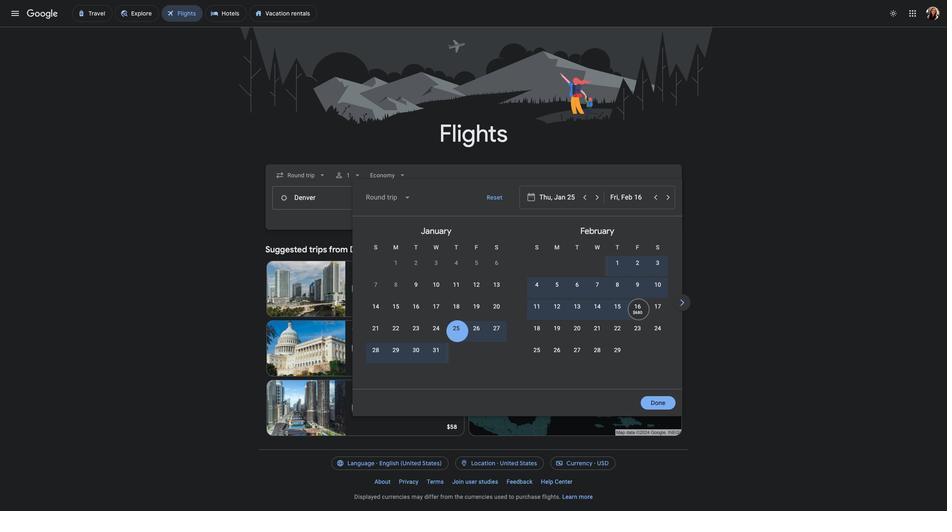 Task type: locate. For each thing, give the bounding box(es) containing it.
2 21 button from the left
[[588, 325, 608, 345]]

s up sun, feb 4 element
[[536, 244, 539, 251]]

row containing 28
[[366, 343, 447, 367]]

1 button up mon, jan 8 element
[[386, 259, 406, 279]]

1 vertical spatial 6 button
[[568, 281, 588, 301]]

2 15 from the left
[[615, 304, 621, 310]]

4 inside the january row group
[[455, 260, 458, 267]]

1 2 button from the left
[[406, 259, 427, 279]]

14 for sun, jan 14 element
[[373, 304, 379, 310]]

1 horizontal spatial 6
[[495, 260, 499, 267]]

m up mon, jan 1 element
[[394, 244, 399, 251]]

0 horizontal spatial 8
[[384, 286, 388, 293]]

1 horizontal spatial 1 button
[[608, 259, 628, 279]]

0 vertical spatial 27 button
[[487, 325, 507, 345]]

1 horizontal spatial f
[[637, 244, 640, 251]]

s up "sat, jan 6" element
[[495, 244, 499, 251]]

15
[[393, 304, 400, 310], [615, 304, 621, 310]]

21 inside the january row group
[[373, 326, 379, 332]]

0 vertical spatial 3 – 10
[[364, 337, 381, 344]]

None text field
[[272, 186, 391, 210]]

27 right fri, jan 26 element
[[494, 326, 500, 332]]

11 button inside february "row group"
[[527, 303, 547, 323]]

1 7 from the left
[[374, 282, 378, 289]]

27 right mon, feb 26 element
[[574, 347, 581, 354]]

t up thu, jan 4 element
[[455, 244, 459, 251]]

1 horizontal spatial 7
[[596, 282, 600, 289]]

20 button up tue, feb 27 element on the right bottom of page
[[568, 325, 588, 345]]

15 button up thu, feb 22 element
[[608, 303, 628, 323]]

1 vertical spatial 19 button
[[547, 325, 568, 345]]

0 horizontal spatial 26
[[474, 326, 480, 332]]

29 inside the january row group
[[393, 347, 400, 354]]

18 for sun, feb 18 element
[[534, 326, 541, 332]]

29
[[393, 347, 400, 354], [615, 347, 621, 354]]

10 button up sat, feb 17 element
[[648, 281, 668, 301]]

may
[[412, 494, 423, 501]]

26 button right sun, feb 25 element
[[547, 347, 568, 367]]

2 button for february
[[628, 259, 648, 279]]

thu, feb 15 element
[[615, 303, 621, 311]]

8 for thu, feb 8 element
[[616, 282, 620, 289]]

15 button
[[386, 303, 406, 323], [608, 303, 628, 323]]

25
[[453, 326, 460, 332], [534, 347, 541, 354]]

22 for thu, feb 22 element
[[615, 326, 621, 332]]

2 frontier image from the top
[[352, 346, 359, 352]]

0 vertical spatial 4
[[455, 260, 458, 267]]

1 22 button from the left
[[386, 325, 406, 345]]

10 inside february "row group"
[[655, 282, 662, 289]]

2 2 from the left
[[637, 260, 640, 267]]

1 horizontal spatial 14 button
[[588, 303, 608, 323]]

row group
[[679, 220, 840, 386]]

58 US dollars text field
[[447, 424, 458, 431]]

9
[[415, 282, 418, 289], [637, 282, 640, 289]]

12 right sun, feb 11 element
[[554, 304, 561, 310]]

15 button up mon, jan 22 "element"
[[386, 303, 406, 323]]

22 inside february "row group"
[[615, 326, 621, 332]]

1 23 from the left
[[413, 326, 420, 332]]

1 1 button from the left
[[386, 259, 406, 279]]

2 14 from the left
[[594, 304, 601, 310]]

19 for mon, feb 19 element
[[554, 326, 561, 332]]

mon, feb 12 element
[[554, 303, 561, 311]]

f inside "row group"
[[637, 244, 640, 251]]

1 horizontal spatial 23 button
[[628, 325, 648, 345]]

17 left $129
[[433, 304, 440, 310]]

wed, jan 31 element
[[433, 347, 440, 355]]

m inside the january row group
[[394, 244, 399, 251]]

28 button
[[366, 347, 386, 367], [588, 347, 608, 367]]

1 m from the left
[[394, 244, 399, 251]]

1 horizontal spatial hr
[[395, 346, 401, 352]]

0 vertical spatial 13 button
[[487, 281, 507, 301]]

main menu image
[[10, 8, 20, 18]]

explore destinations
[[616, 247, 672, 254]]

12 for fri, jan 12 element
[[474, 282, 480, 289]]

28 for wed, feb 28 element
[[594, 347, 601, 354]]

8 left fri, feb 9 element
[[616, 282, 620, 289]]

21 inside february "row group"
[[594, 326, 601, 332]]

13 inside the january row group
[[494, 282, 500, 289]]

3 t from the left
[[576, 244, 580, 251]]

16 up $680 at the right of the page
[[635, 304, 642, 310]]

english (united states)
[[380, 460, 442, 468]]

3 left thu, jan 4 element
[[435, 260, 438, 267]]

18 button up thu, jan 25, departure date. element at left bottom
[[447, 303, 467, 323]]

feb down the chicago
[[352, 397, 362, 404]]

22 left tue, jan 23 element
[[393, 326, 400, 332]]

13 for tue, feb 13 "element"
[[574, 304, 581, 310]]

0 horizontal spatial 7 button
[[366, 281, 386, 301]]

4 button
[[447, 259, 467, 279], [527, 281, 547, 301]]

10 inside the january row group
[[433, 282, 440, 289]]

19 inside february "row group"
[[554, 326, 561, 332]]

more
[[579, 494, 593, 501]]

4 inside row
[[536, 282, 539, 289]]

12 inside february "row group"
[[554, 304, 561, 310]]

1 horizontal spatial 26
[[554, 347, 561, 354]]

0 horizontal spatial 21
[[373, 326, 379, 332]]

0 vertical spatial 11 button
[[447, 281, 467, 301]]

8 for 8 hr 41 min
[[384, 286, 388, 293]]

m for february
[[555, 244, 560, 251]]

1 horizontal spatial 11
[[534, 304, 541, 310]]

0 horizontal spatial 25
[[453, 326, 460, 332]]

w down february
[[595, 244, 601, 251]]

8 button up "mon, jan 15" element in the left bottom of the page
[[386, 281, 406, 301]]

1 button up thu, feb 8 element
[[608, 259, 628, 279]]

sat, jan 20 element
[[494, 303, 500, 311]]

1 button for february
[[608, 259, 628, 279]]

16 for 16 $680
[[635, 304, 642, 310]]

1 vertical spatial 12 button
[[547, 303, 568, 323]]

3 – 10 down the chicago
[[364, 397, 381, 404]]

0 horizontal spatial 12 button
[[467, 281, 487, 301]]

feb 26 – mar 6
[[352, 278, 393, 284]]

1 17 from the left
[[433, 304, 440, 310]]

change appearance image
[[884, 3, 904, 24]]

wed, jan 24 element
[[433, 325, 440, 333]]

0 horizontal spatial currencies
[[382, 494, 410, 501]]

fri, feb 23 element
[[635, 325, 642, 333]]

row
[[386, 252, 507, 279], [608, 252, 668, 279], [366, 277, 507, 301], [527, 277, 668, 301], [366, 299, 507, 323], [527, 299, 668, 323], [366, 321, 507, 345], [527, 321, 668, 345], [366, 343, 447, 367], [527, 343, 628, 367]]

sat, jan 6 element
[[495, 259, 499, 268]]

9 inside the january row group
[[415, 282, 418, 289]]

26 button inside february "row group"
[[547, 347, 568, 367]]

28 inside the january row group
[[373, 347, 379, 354]]

12 inside the january row group
[[474, 282, 480, 289]]

12 button up fri, jan 19 element
[[467, 281, 487, 301]]

24 right fri, feb 23 element
[[655, 326, 662, 332]]

19
[[474, 304, 480, 310], [554, 326, 561, 332]]

t up tue, feb 6 element
[[576, 244, 580, 251]]

15 inside february "row group"
[[615, 304, 621, 310]]

27 button right mon, feb 26 element
[[568, 347, 588, 367]]

13 button up sat, jan 20 element
[[487, 281, 507, 301]]

0 horizontal spatial 26 button
[[467, 325, 487, 345]]

29 right wed, feb 28 element
[[615, 347, 621, 354]]

 image
[[387, 345, 389, 353]]

0 vertical spatial hr
[[389, 286, 395, 293]]

20 button up sat, jan 27 element
[[487, 303, 507, 323]]

w inside the january row group
[[434, 244, 439, 251]]

2 9 from the left
[[637, 282, 640, 289]]

8
[[395, 282, 398, 289], [616, 282, 620, 289], [384, 286, 388, 293]]

hr
[[389, 286, 395, 293], [395, 346, 401, 352]]

1 horizontal spatial 21 button
[[588, 325, 608, 345]]

5 right thu, jan 4 element
[[475, 260, 479, 267]]

swap origin and destination. image
[[387, 193, 398, 203]]

w inside february "row group"
[[595, 244, 601, 251]]

1 horizontal spatial 9 button
[[628, 281, 648, 301]]

1 horizontal spatial 18
[[534, 326, 541, 332]]

26 inside the january row group
[[474, 326, 480, 332]]

14
[[373, 304, 379, 310], [594, 304, 601, 310]]

26 right thu, jan 25, departure date. element at left bottom
[[474, 326, 480, 332]]

29 inside february "row group"
[[615, 347, 621, 354]]

1 for 1 stop
[[363, 286, 366, 293]]

0 horizontal spatial 2
[[415, 260, 418, 267]]

2 vertical spatial 20
[[402, 346, 409, 352]]

8 button up thu, feb 15 element
[[608, 281, 628, 301]]

0 horizontal spatial 20 button
[[487, 303, 507, 323]]

11 left fri, jan 12 element
[[453, 282, 460, 289]]

12 for mon, feb 12 element
[[554, 304, 561, 310]]

row containing 4
[[527, 277, 668, 301]]

5 button up fri, jan 12 element
[[467, 259, 487, 279]]

17 for wed, jan 17 element
[[433, 304, 440, 310]]

3 for january
[[435, 260, 438, 267]]

24 inside the january row group
[[433, 326, 440, 332]]

2 7 button from the left
[[588, 281, 608, 301]]

grid containing january
[[356, 220, 840, 395]]

7 for wed, feb 7 element
[[596, 282, 600, 289]]

27 inside the january row group
[[494, 326, 500, 332]]

6 button
[[487, 259, 507, 279], [568, 281, 588, 301]]

reset
[[487, 194, 503, 202]]

currencies down join user studies
[[465, 494, 493, 501]]

29 button left 30
[[386, 347, 406, 367]]

3 button up sat, feb 10 element
[[648, 259, 668, 279]]

sun, feb 25 element
[[534, 347, 541, 355]]

6
[[495, 260, 499, 267], [389, 278, 393, 284], [576, 282, 579, 289]]

21 button up wed, feb 28 element
[[588, 325, 608, 345]]

0 vertical spatial 5 button
[[467, 259, 487, 279]]

0 vertical spatial feb
[[352, 278, 362, 284]]

tue, feb 6 element
[[576, 281, 579, 289]]

11
[[453, 282, 460, 289], [534, 304, 541, 310]]

1 14 from the left
[[373, 304, 379, 310]]

41
[[396, 286, 403, 293]]

currencies
[[382, 494, 410, 501], [465, 494, 493, 501]]

0 horizontal spatial 15
[[393, 304, 400, 310]]

2 24 button from the left
[[648, 325, 668, 345]]

2 2 button from the left
[[628, 259, 648, 279]]

6 inside the january row group
[[495, 260, 499, 267]]

2 17 button from the left
[[648, 303, 668, 323]]

2 left wed, jan 3 element
[[415, 260, 418, 267]]

mon, feb 5 element
[[556, 281, 559, 289]]

18 for thu, jan 18 element
[[453, 304, 460, 310]]

t up thu, feb 1 element
[[616, 244, 620, 251]]

row containing 11
[[527, 299, 668, 323]]

join user studies
[[453, 479, 499, 486]]

25 button left fri, jan 26 element
[[447, 325, 467, 345]]

january
[[421, 226, 452, 237]]

14 button up "sun, jan 21" element
[[366, 303, 386, 323]]

26 button right thu, jan 25, departure date. element at left bottom
[[467, 325, 487, 345]]

1 15 button from the left
[[386, 303, 406, 323]]

mon, jan 1 element
[[395, 259, 398, 268]]

14 for 'wed, feb 14' element
[[594, 304, 601, 310]]

1 10 from the left
[[433, 282, 440, 289]]

19 for fri, jan 19 element
[[474, 304, 480, 310]]

11 for thu, jan 11 element at left
[[453, 282, 460, 289]]

2 24 from the left
[[655, 326, 662, 332]]

20 left wed, feb 21 element
[[574, 326, 581, 332]]

21 button
[[366, 325, 386, 345], [588, 325, 608, 345]]

suggested trips from denver
[[266, 245, 378, 255]]

16 left wed, jan 17 element
[[413, 304, 420, 310]]

22 button up thu, feb 29 element
[[608, 325, 628, 345]]

3 feb from the top
[[352, 397, 362, 404]]

1 3 button from the left
[[427, 259, 447, 279]]

1 horizontal spatial 10 button
[[648, 281, 668, 301]]

29 button right wed, feb 28 element
[[608, 347, 628, 367]]

13 button
[[487, 281, 507, 301], [568, 303, 588, 323]]

2 23 from the left
[[635, 326, 642, 332]]

9 right 41
[[415, 282, 418, 289]]

27 button right fri, jan 26 element
[[487, 325, 507, 345]]

0 horizontal spatial 8 button
[[386, 281, 406, 301]]

17 button up sat, feb 24 element
[[648, 303, 668, 323]]

miami
[[352, 268, 372, 277]]

23 button up tue, jan 30 element
[[406, 325, 427, 345]]

d.c.
[[393, 328, 407, 336]]

1 frontier image from the top
[[352, 286, 359, 293]]

0 horizontal spatial 14 button
[[366, 303, 386, 323]]

22
[[393, 326, 400, 332], [615, 326, 621, 332]]

terms
[[427, 479, 444, 486]]

23 inside the january row group
[[413, 326, 420, 332]]

0 horizontal spatial 4 button
[[447, 259, 467, 279]]

1 horizontal spatial 24
[[655, 326, 662, 332]]

23 inside february "row group"
[[635, 326, 642, 332]]

1 horizontal spatial 13
[[574, 304, 581, 310]]

2 3 button from the left
[[648, 259, 668, 279]]

26 inside february "row group"
[[554, 347, 561, 354]]

w for january
[[434, 244, 439, 251]]

5
[[475, 260, 479, 267], [556, 282, 559, 289]]

8 for mon, jan 8 element
[[395, 282, 398, 289]]

1 for mon, jan 1 element
[[395, 260, 398, 267]]

17 for sat, feb 17 element
[[655, 304, 662, 310]]

1 3 – 10 from the top
[[364, 337, 381, 344]]

15 inside the january row group
[[393, 304, 400, 310]]

1 vertical spatial 12
[[554, 304, 561, 310]]

6 left mon, jan 8 element
[[389, 278, 393, 284]]

2 7 from the left
[[596, 282, 600, 289]]

0 vertical spatial 26 button
[[467, 325, 487, 345]]

2 3 – 10 from the top
[[364, 397, 381, 404]]

20 button
[[487, 303, 507, 323], [568, 325, 588, 345]]

1 horizontal spatial 14
[[594, 304, 601, 310]]

19 right thu, jan 18 element
[[474, 304, 480, 310]]

2 horizontal spatial 20
[[574, 326, 581, 332]]

11 inside the january row group
[[453, 282, 460, 289]]

11 for sun, feb 11 element
[[534, 304, 541, 310]]

27 button
[[487, 325, 507, 345], [568, 347, 588, 367]]

1 29 button from the left
[[386, 347, 406, 367]]

sat, jan 13 element
[[494, 281, 500, 289]]

21 left mon, jan 22 "element"
[[373, 326, 379, 332]]

tue, jan 23 element
[[413, 325, 420, 333]]

13 inside february "row group"
[[574, 304, 581, 310]]

20 inside february "row group"
[[574, 326, 581, 332]]

f inside the january row group
[[475, 244, 479, 251]]

2 10 from the left
[[655, 282, 662, 289]]

9 button up fri, feb 16, return date. element
[[628, 281, 648, 301]]

26 for fri, jan 26 element
[[474, 326, 480, 332]]

25 inside february "row group"
[[534, 347, 541, 354]]

stop
[[367, 286, 379, 293]]

1 horizontal spatial 28 button
[[588, 347, 608, 367]]

row containing 18
[[527, 321, 668, 345]]

21 button up the nonstop
[[366, 325, 386, 345]]

21
[[373, 326, 379, 332], [594, 326, 601, 332]]

0 horizontal spatial 11 button
[[447, 281, 467, 301]]

2 horizontal spatial 8
[[616, 282, 620, 289]]

28
[[373, 347, 379, 354], [594, 347, 601, 354]]

1
[[347, 172, 350, 179], [395, 260, 398, 267], [616, 260, 620, 267], [363, 286, 366, 293]]

16 inside "button"
[[413, 304, 420, 310]]

26 right sun, feb 25 element
[[554, 347, 561, 354]]

tue, jan 2 element
[[415, 259, 418, 268]]

2 8 button from the left
[[608, 281, 628, 301]]

2 t from the left
[[455, 244, 459, 251]]

1 horizontal spatial 12 button
[[547, 303, 568, 323]]

1 vertical spatial frontier image
[[352, 346, 359, 352]]

wed, jan 3 element
[[435, 259, 438, 268]]

join
[[453, 479, 464, 486]]

from left the
[[441, 494, 454, 501]]

0 horizontal spatial 5
[[475, 260, 479, 267]]

1 horizontal spatial 15 button
[[608, 303, 628, 323]]

4 for sun, feb 4 element
[[536, 282, 539, 289]]

1 9 from the left
[[415, 282, 418, 289]]

2 m from the left
[[555, 244, 560, 251]]

2 w from the left
[[595, 244, 601, 251]]

hr left 41
[[389, 286, 395, 293]]

mon, feb 26 element
[[554, 347, 561, 355]]

12 button inside february "row group"
[[547, 303, 568, 323]]

8 button
[[386, 281, 406, 301], [608, 281, 628, 301]]

0 vertical spatial 27
[[494, 326, 500, 332]]

24
[[433, 326, 440, 332], [655, 326, 662, 332]]

(united
[[401, 460, 421, 468]]

12 left sat, jan 13 "element"
[[474, 282, 480, 289]]

2 22 from the left
[[615, 326, 621, 332]]

17 inside the january row group
[[433, 304, 440, 310]]

m
[[394, 244, 399, 251], [555, 244, 560, 251]]

1 vertical spatial 18
[[534, 326, 541, 332]]

1 horizontal spatial 2
[[637, 260, 640, 267]]

20 inside the suggested trips from denver region
[[402, 346, 409, 352]]

thu, feb 1 element
[[616, 259, 620, 268]]

16
[[413, 304, 420, 310], [635, 304, 642, 310]]

28 right tue, feb 27 element on the right bottom of page
[[594, 347, 601, 354]]

14 inside the january row group
[[373, 304, 379, 310]]

hr down d.c.
[[395, 346, 401, 352]]

3 button up wed, jan 10 element
[[427, 259, 447, 279]]

wed, feb 28 element
[[594, 347, 601, 355]]

0 horizontal spatial 9
[[415, 282, 418, 289]]

, 680 us dollars element
[[633, 311, 643, 315]]

Flight search field
[[259, 165, 840, 417]]

6 for "sat, jan 6" element
[[495, 260, 499, 267]]

5 inside the january row group
[[475, 260, 479, 267]]

2 f from the left
[[637, 244, 640, 251]]

1 vertical spatial 11 button
[[527, 303, 547, 323]]

3 – 10 inside chicago feb 3 – 10
[[364, 397, 381, 404]]

feedback
[[507, 479, 533, 486]]

1 horizontal spatial 2 button
[[628, 259, 648, 279]]

1 vertical spatial 3 – 10
[[364, 397, 381, 404]]

8 inside the january row group
[[395, 282, 398, 289]]

2 17 from the left
[[655, 304, 662, 310]]

next image
[[673, 293, 693, 313]]

2 28 from the left
[[594, 347, 601, 354]]

2 button up fri, feb 9 element
[[628, 259, 648, 279]]

1 horizontal spatial 16
[[635, 304, 642, 310]]

1 21 from the left
[[373, 326, 379, 332]]

1 horizontal spatial 17 button
[[648, 303, 668, 323]]

frontier image
[[352, 286, 359, 293], [352, 346, 359, 352], [352, 405, 359, 412]]

0 vertical spatial 5
[[475, 260, 479, 267]]

24 button
[[427, 325, 447, 345], [648, 325, 668, 345]]

7 inside february "row group"
[[596, 282, 600, 289]]

from
[[329, 245, 348, 255], [441, 494, 454, 501]]

3 inside february "row group"
[[657, 260, 660, 267]]

None field
[[272, 168, 330, 183], [367, 168, 410, 183], [359, 188, 418, 208], [272, 168, 330, 183], [367, 168, 410, 183], [359, 188, 418, 208]]

9 button up tue, jan 16 element on the bottom left of page
[[406, 281, 427, 301]]

w
[[434, 244, 439, 251], [595, 244, 601, 251]]

8 inside the suggested trips from denver region
[[384, 286, 388, 293]]

1 23 button from the left
[[406, 325, 427, 345]]

27 inside february "row group"
[[574, 347, 581, 354]]

0 horizontal spatial 17
[[433, 304, 440, 310]]

2 button for january
[[406, 259, 427, 279]]

2 1 button from the left
[[608, 259, 628, 279]]

22 button
[[386, 325, 406, 345], [608, 325, 628, 345]]

nonstop
[[363, 346, 385, 352]]

25 inside the january row group
[[453, 326, 460, 332]]

min right mon, jan 29 element
[[411, 346, 421, 352]]

11 inside february "row group"
[[534, 304, 541, 310]]

1 16 from the left
[[413, 304, 420, 310]]

15 down 8 hr 41 min
[[393, 304, 400, 310]]

min left tue, jan 9 element at the bottom of page
[[405, 286, 415, 293]]

8 button inside february "row group"
[[608, 281, 628, 301]]

3 button
[[427, 259, 447, 279], [648, 259, 668, 279]]

17 right fri, feb 16, return date. element
[[655, 304, 662, 310]]

1 f from the left
[[475, 244, 479, 251]]

1 button for january
[[386, 259, 406, 279]]

13
[[494, 282, 500, 289], [574, 304, 581, 310]]

19 inside the january row group
[[474, 304, 480, 310]]

5 button
[[467, 259, 487, 279], [547, 281, 568, 301]]

1 horizontal spatial 22
[[615, 326, 621, 332]]

3 – 10
[[364, 337, 381, 344], [364, 397, 381, 404]]

11 left mon, feb 12 element
[[534, 304, 541, 310]]

0 horizontal spatial 13
[[494, 282, 500, 289]]

1 inside the suggested trips from denver region
[[363, 286, 366, 293]]

1 vertical spatial 5 button
[[547, 281, 568, 301]]

29 down d.c.
[[393, 347, 400, 354]]

1 15 from the left
[[393, 304, 400, 310]]

23 down $680 at the right of the page
[[635, 326, 642, 332]]

feb
[[352, 278, 362, 284], [352, 337, 362, 344], [352, 397, 362, 404]]

13 right fri, jan 12 element
[[494, 282, 500, 289]]

m up mon, feb 5 element
[[555, 244, 560, 251]]

21 for wed, feb 21 element
[[594, 326, 601, 332]]

done
[[651, 400, 666, 407]]

25 button
[[447, 325, 467, 345], [527, 347, 547, 367]]

1 inside the january row group
[[395, 260, 398, 267]]

0 vertical spatial min
[[405, 286, 415, 293]]

1 horizontal spatial 4 button
[[527, 281, 547, 301]]

4 t from the left
[[616, 244, 620, 251]]

m inside february "row group"
[[555, 244, 560, 251]]

2 10 button from the left
[[648, 281, 668, 301]]

0 vertical spatial 20 button
[[487, 303, 507, 323]]

16 inside 16 $680
[[635, 304, 642, 310]]

f for january
[[475, 244, 479, 251]]

18 left mon, feb 19 element
[[534, 326, 541, 332]]

s
[[374, 244, 378, 251], [495, 244, 499, 251], [536, 244, 539, 251], [657, 244, 660, 251]]

2
[[415, 260, 418, 267], [637, 260, 640, 267]]

Departure text field
[[540, 186, 579, 209], [539, 187, 597, 210]]

11 button up thu, jan 18 element
[[447, 281, 467, 301]]

21 right tue, feb 20 element
[[594, 326, 601, 332]]

2 inside the january row group
[[415, 260, 418, 267]]

2 21 from the left
[[594, 326, 601, 332]]

18 inside the january row group
[[453, 304, 460, 310]]

1 for thu, feb 1 element
[[616, 260, 620, 267]]

20 inside the january row group
[[494, 304, 500, 310]]

1 horizontal spatial 7 button
[[588, 281, 608, 301]]

8 right "sun, jan 7" element
[[384, 286, 388, 293]]

6 inside february "row group"
[[576, 282, 579, 289]]

2 for february
[[637, 260, 640, 267]]

9 inside february "row group"
[[637, 282, 640, 289]]

6 button up tue, feb 13 "element"
[[568, 281, 588, 301]]

1 horizontal spatial 19
[[554, 326, 561, 332]]

s up 26 – mar
[[374, 244, 378, 251]]

3 – 10 down washington,
[[364, 337, 381, 344]]

24 inside february "row group"
[[655, 326, 662, 332]]

4 right wed, jan 3 element
[[455, 260, 458, 267]]

thu, feb 8 element
[[616, 281, 620, 289]]

14 inside february "row group"
[[594, 304, 601, 310]]

2 feb from the top
[[352, 337, 362, 344]]

26 for mon, feb 26 element
[[554, 347, 561, 354]]

18 inside february "row group"
[[534, 326, 541, 332]]

25 for thu, jan 25, departure date. element at left bottom
[[453, 326, 460, 332]]

25 right wed, jan 24 element
[[453, 326, 460, 332]]

2 inside february "row group"
[[637, 260, 640, 267]]

0 horizontal spatial 10 button
[[427, 281, 447, 301]]

currencies down privacy 'link'
[[382, 494, 410, 501]]

0 horizontal spatial 21 button
[[366, 325, 386, 345]]

19 right sun, feb 18 element
[[554, 326, 561, 332]]

1 24 from the left
[[433, 326, 440, 332]]

s up sat, feb 3 element
[[657, 244, 660, 251]]

23 button
[[406, 325, 427, 345], [628, 325, 648, 345]]

Return text field
[[611, 186, 650, 209], [610, 187, 668, 210]]

wed, jan 10 element
[[433, 281, 440, 289]]

6 for tue, feb 6 element
[[576, 282, 579, 289]]

19 button
[[467, 303, 487, 323], [547, 325, 568, 345]]

1 w from the left
[[434, 244, 439, 251]]

feedback link
[[503, 476, 537, 489]]

19 button up mon, feb 26 element
[[547, 325, 568, 345]]

3 down destinations
[[657, 260, 660, 267]]

6 right fri, jan 5 element
[[495, 260, 499, 267]]

22 inside the january row group
[[393, 326, 400, 332]]

2 16 from the left
[[635, 304, 642, 310]]

26
[[474, 326, 480, 332], [554, 347, 561, 354]]

from right trips
[[329, 245, 348, 255]]

2 28 button from the left
[[588, 347, 608, 367]]

0 vertical spatial 25
[[453, 326, 460, 332]]

10
[[433, 282, 440, 289], [655, 282, 662, 289]]

0 vertical spatial 4 button
[[447, 259, 467, 279]]

2 29 from the left
[[615, 347, 621, 354]]

7 inside the january row group
[[374, 282, 378, 289]]

thu, jan 25, departure date. element
[[453, 325, 460, 333]]

1 vertical spatial 25
[[534, 347, 541, 354]]

tue, jan 9 element
[[415, 281, 418, 289]]

23 button right thu, feb 22 element
[[628, 325, 648, 345]]

0 horizontal spatial from
[[329, 245, 348, 255]]

1 vertical spatial 4
[[536, 282, 539, 289]]

w up wed, jan 3 element
[[434, 244, 439, 251]]

20 for tue, feb 20 element
[[574, 326, 581, 332]]

3 inside the january row group
[[435, 260, 438, 267]]

1 vertical spatial 20
[[574, 326, 581, 332]]

tue, feb 13 element
[[574, 303, 581, 311]]

1 inside 1 popup button
[[347, 172, 350, 179]]

0 vertical spatial 13
[[494, 282, 500, 289]]

2 vertical spatial feb
[[352, 397, 362, 404]]

8 inside february "row group"
[[616, 282, 620, 289]]

1 horizontal spatial 8 button
[[608, 281, 628, 301]]

14 button
[[366, 303, 386, 323], [588, 303, 608, 323]]

17 inside february "row group"
[[655, 304, 662, 310]]

17 button
[[427, 303, 447, 323], [648, 303, 668, 323]]

0 horizontal spatial 16
[[413, 304, 420, 310]]

1 horizontal spatial 5 button
[[547, 281, 568, 301]]

29 button
[[386, 347, 406, 367], [608, 347, 628, 367]]

0 horizontal spatial 2 button
[[406, 259, 427, 279]]

28 inside february "row group"
[[594, 347, 601, 354]]

1 22 from the left
[[393, 326, 400, 332]]

28 button right tue, feb 27 element on the right bottom of page
[[588, 347, 608, 367]]

10 for wed, jan 10 element
[[433, 282, 440, 289]]

1 2 from the left
[[415, 260, 418, 267]]

1 vertical spatial 26 button
[[547, 347, 568, 367]]

0 horizontal spatial 9 button
[[406, 281, 427, 301]]

5 inside row
[[556, 282, 559, 289]]

tue, jan 30 element
[[413, 347, 420, 355]]

washington, d.c. feb 3 – 10
[[352, 328, 407, 344]]

1 button
[[386, 259, 406, 279], [608, 259, 628, 279]]

0 horizontal spatial 19
[[474, 304, 480, 310]]

8 left tue, jan 9 element at the bottom of page
[[395, 282, 398, 289]]

1 28 from the left
[[373, 347, 379, 354]]

sat, feb 17 element
[[655, 303, 662, 311]]

3 button for january
[[427, 259, 447, 279]]

3 right the sun, jan 28 element
[[390, 346, 394, 352]]

tue, feb 20 element
[[574, 325, 581, 333]]

0 horizontal spatial 18 button
[[447, 303, 467, 323]]

feb down the miami
[[352, 278, 362, 284]]

18 button
[[447, 303, 467, 323], [527, 325, 547, 345]]

16 for 16
[[413, 304, 420, 310]]

1 horizontal spatial 8
[[395, 282, 398, 289]]

1 horizontal spatial 26 button
[[547, 347, 568, 367]]

frontier image for $129
[[352, 286, 359, 293]]

mon, feb 19 element
[[554, 325, 561, 333]]

22 left fri, feb 23 element
[[615, 326, 621, 332]]

grid
[[356, 220, 840, 395]]

1 inside february "row group"
[[616, 260, 620, 267]]

25 button left mon, feb 26 element
[[527, 347, 547, 367]]

0 horizontal spatial w
[[434, 244, 439, 251]]

tue, feb 27 element
[[574, 347, 581, 355]]

1 horizontal spatial 27 button
[[568, 347, 588, 367]]

1 29 from the left
[[393, 347, 400, 354]]



Task type: vqa. For each thing, say whether or not it's contained in the screenshot.
left 27
yes



Task type: describe. For each thing, give the bounding box(es) containing it.
done button
[[641, 394, 676, 414]]

1 9 button from the left
[[406, 281, 427, 301]]

2 14 button from the left
[[588, 303, 608, 323]]

thu, feb 22 element
[[615, 325, 621, 333]]

usd
[[598, 460, 609, 468]]

min for 3 hr 20 min
[[411, 346, 421, 352]]

sun, feb 11 element
[[534, 303, 541, 311]]

frontier image for $89
[[352, 346, 359, 352]]

2 22 button from the left
[[608, 325, 628, 345]]

suggested
[[266, 245, 307, 255]]

studies
[[479, 479, 499, 486]]

0 horizontal spatial 25 button
[[447, 325, 467, 345]]

mon, jan 8 element
[[395, 281, 398, 289]]

6 inside the suggested trips from denver region
[[389, 278, 393, 284]]

currency
[[567, 460, 593, 468]]

0 horizontal spatial 27 button
[[487, 325, 507, 345]]

13 for sat, jan 13 "element"
[[494, 282, 500, 289]]

feb inside washington, d.c. feb 3 – 10
[[352, 337, 362, 344]]

1 24 button from the left
[[427, 325, 447, 345]]

mon, jan 29 element
[[393, 347, 400, 355]]

31 button
[[427, 347, 447, 367]]

2 s from the left
[[495, 244, 499, 251]]

4 for thu, jan 4 element
[[455, 260, 458, 267]]

1 21 button from the left
[[366, 325, 386, 345]]

26 – mar
[[364, 278, 388, 284]]

1 vertical spatial 25 button
[[527, 347, 547, 367]]

1 28 button from the left
[[366, 347, 386, 367]]

purchase
[[516, 494, 541, 501]]

7 for "sun, jan 7" element
[[374, 282, 378, 289]]

2 23 button from the left
[[628, 325, 648, 345]]

sat, feb 10 element
[[655, 281, 662, 289]]

the
[[455, 494, 464, 501]]

sun, jan 14 element
[[373, 303, 379, 311]]

wed, jan 17 element
[[433, 303, 440, 311]]

wed, feb 7 element
[[596, 281, 600, 289]]

28 for the sun, jan 28 element
[[373, 347, 379, 354]]

about
[[375, 479, 391, 486]]

language
[[348, 460, 375, 468]]

5 for fri, jan 5 element
[[475, 260, 479, 267]]

20 for sat, jan 20 element
[[494, 304, 500, 310]]

suggested trips from denver region
[[266, 240, 682, 440]]

join user studies link
[[448, 476, 503, 489]]

fri, jan 19 element
[[474, 303, 480, 311]]

1 vertical spatial 4 button
[[527, 281, 547, 301]]

mon, jan 22 element
[[393, 325, 400, 333]]

explore
[[616, 247, 636, 254]]

0 horizontal spatial 5 button
[[467, 259, 487, 279]]

to
[[509, 494, 515, 501]]

1 feb from the top
[[352, 278, 362, 284]]

m for january
[[394, 244, 399, 251]]

1 horizontal spatial 18 button
[[527, 325, 547, 345]]

english
[[380, 460, 400, 468]]

31
[[433, 347, 440, 354]]

1 horizontal spatial 19 button
[[547, 325, 568, 345]]

3 for february
[[657, 260, 660, 267]]

w for february
[[595, 244, 601, 251]]

3 – 10 inside washington, d.c. feb 3 – 10
[[364, 337, 381, 344]]

from inside the suggested trips from denver region
[[329, 245, 348, 255]]

thu, feb 29 element
[[615, 347, 621, 355]]

129 US dollars text field
[[445, 305, 458, 312]]

25 for sun, feb 25 element
[[534, 347, 541, 354]]

explore destinations button
[[606, 244, 682, 257]]

trips
[[309, 245, 327, 255]]

9 for tue, jan 9 element at the bottom of page
[[415, 282, 418, 289]]

row group inside grid
[[679, 220, 840, 386]]

january row group
[[356, 220, 517, 386]]

grid inside flight search box
[[356, 220, 840, 395]]

location
[[472, 460, 496, 468]]

fri, feb 9 element
[[637, 281, 640, 289]]

2 15 button from the left
[[608, 303, 628, 323]]

1 7 button from the left
[[366, 281, 386, 301]]

$58
[[447, 424, 458, 431]]

sat, feb 3 element
[[657, 259, 660, 268]]

row containing 14
[[366, 299, 507, 323]]

9 for fri, feb 9 element
[[637, 282, 640, 289]]

about link
[[371, 476, 395, 489]]

fri, jan 12 element
[[474, 281, 480, 289]]

8 hr 41 min
[[384, 286, 415, 293]]

destinations
[[638, 247, 672, 254]]

 image inside the suggested trips from denver region
[[387, 345, 389, 353]]

privacy
[[399, 479, 419, 486]]

sun, jan 7 element
[[374, 281, 378, 289]]

flights
[[440, 119, 508, 149]]

none text field inside flight search box
[[272, 186, 391, 210]]

tue, jan 16 element
[[413, 303, 420, 311]]

displayed
[[355, 494, 381, 501]]

states)
[[423, 460, 442, 468]]

row containing 25
[[527, 343, 628, 367]]

thu, jan 4 element
[[455, 259, 458, 268]]

27 for tue, feb 27 element on the right bottom of page
[[574, 347, 581, 354]]

2 currencies from the left
[[465, 494, 493, 501]]

terms link
[[423, 476, 448, 489]]

11 button inside the january row group
[[447, 281, 467, 301]]

thu, jan 18 element
[[453, 303, 460, 311]]

26 button inside the january row group
[[467, 325, 487, 345]]

1 horizontal spatial 20 button
[[568, 325, 588, 345]]

22 for mon, jan 22 "element"
[[393, 326, 400, 332]]

sat, feb 24 element
[[655, 325, 662, 333]]

0 horizontal spatial 13 button
[[487, 281, 507, 301]]

1 horizontal spatial 13 button
[[568, 303, 588, 323]]

1 t from the left
[[415, 244, 418, 251]]

29 for mon, jan 29 element
[[393, 347, 400, 354]]

fri, jan 5 element
[[475, 259, 479, 268]]

user
[[466, 479, 477, 486]]

3 s from the left
[[536, 244, 539, 251]]

help
[[541, 479, 554, 486]]

displayed currencies may differ from the currencies used to purchase flights. learn more
[[355, 494, 593, 501]]

29 for thu, feb 29 element
[[615, 347, 621, 354]]

sat, jan 27 element
[[494, 325, 500, 333]]

0 vertical spatial 19 button
[[467, 303, 487, 323]]

1 10 button from the left
[[427, 281, 447, 301]]

denver
[[350, 245, 378, 255]]

row containing 7
[[366, 277, 507, 301]]

5 for mon, feb 5 element
[[556, 282, 559, 289]]

2 29 button from the left
[[608, 347, 628, 367]]

privacy link
[[395, 476, 423, 489]]

30 button
[[406, 347, 427, 367]]

21 for "sun, jan 21" element
[[373, 326, 379, 332]]

help center link
[[537, 476, 577, 489]]

89 US dollars text field
[[447, 364, 458, 372]]

$129
[[445, 305, 458, 312]]

hr for 8
[[389, 286, 395, 293]]

24 for wed, jan 24 element
[[433, 326, 440, 332]]

chicago feb 3 – 10
[[352, 388, 381, 404]]

united states
[[500, 460, 538, 468]]

states
[[520, 460, 538, 468]]

$89
[[447, 364, 458, 372]]

3 hr 20 min
[[390, 346, 421, 352]]

united
[[500, 460, 519, 468]]

row containing 21
[[366, 321, 507, 345]]

1 button
[[332, 165, 365, 186]]

3 inside the suggested trips from denver region
[[390, 346, 394, 352]]

1 8 button from the left
[[386, 281, 406, 301]]

sun, feb 18 element
[[534, 325, 541, 333]]

3 frontier image from the top
[[352, 405, 359, 412]]

washington,
[[352, 328, 392, 336]]

0 horizontal spatial 6 button
[[487, 259, 507, 279]]

fri, feb 16, return date. element
[[635, 303, 642, 311]]

wed, feb 21 element
[[594, 325, 601, 333]]

learn more link
[[563, 494, 593, 501]]

1 s from the left
[[374, 244, 378, 251]]

hr for 3
[[395, 346, 401, 352]]

16 $680
[[633, 304, 643, 315]]

2 for january
[[415, 260, 418, 267]]

fri, feb 2 element
[[637, 259, 640, 268]]

23 for fri, feb 23 element
[[635, 326, 642, 332]]

wed, feb 14 element
[[594, 303, 601, 311]]

1 vertical spatial from
[[441, 494, 454, 501]]

$680
[[633, 311, 643, 315]]

fri, jan 26 element
[[474, 325, 480, 333]]

min for 8 hr 41 min
[[405, 286, 415, 293]]

differ
[[425, 494, 439, 501]]

f for february
[[637, 244, 640, 251]]

used
[[495, 494, 508, 501]]

1 currencies from the left
[[382, 494, 410, 501]]

sun, feb 4 element
[[536, 281, 539, 289]]

15 for "mon, jan 15" element in the left bottom of the page
[[393, 304, 400, 310]]

24 for sat, feb 24 element
[[655, 326, 662, 332]]

1 14 button from the left
[[366, 303, 386, 323]]

help center
[[541, 479, 573, 486]]

mon, jan 15 element
[[393, 303, 400, 311]]

27 for sat, jan 27 element
[[494, 326, 500, 332]]

chicago
[[352, 388, 379, 396]]

3 button for february
[[648, 259, 668, 279]]

16 button
[[406, 303, 427, 323]]

1 vertical spatial 27 button
[[568, 347, 588, 367]]

sun, jan 28 element
[[373, 347, 379, 355]]

15 for thu, feb 15 element
[[615, 304, 621, 310]]

learn
[[563, 494, 578, 501]]

february
[[581, 226, 615, 237]]

10 for sat, feb 10 element
[[655, 282, 662, 289]]

30
[[413, 347, 420, 354]]

center
[[555, 479, 573, 486]]

flights.
[[543, 494, 561, 501]]

feb inside chicago feb 3 – 10
[[352, 397, 362, 404]]

0 vertical spatial 12 button
[[467, 281, 487, 301]]

1 17 button from the left
[[427, 303, 447, 323]]

reset button
[[477, 188, 513, 208]]

sun, jan 21 element
[[373, 325, 379, 333]]

1 stop
[[363, 286, 379, 293]]

february row group
[[517, 220, 679, 386]]

23 for tue, jan 23 element
[[413, 326, 420, 332]]

1 horizontal spatial 6 button
[[568, 281, 588, 301]]

2 9 button from the left
[[628, 281, 648, 301]]

4 s from the left
[[657, 244, 660, 251]]

thu, jan 11 element
[[453, 281, 460, 289]]

0 vertical spatial 18 button
[[447, 303, 467, 323]]



